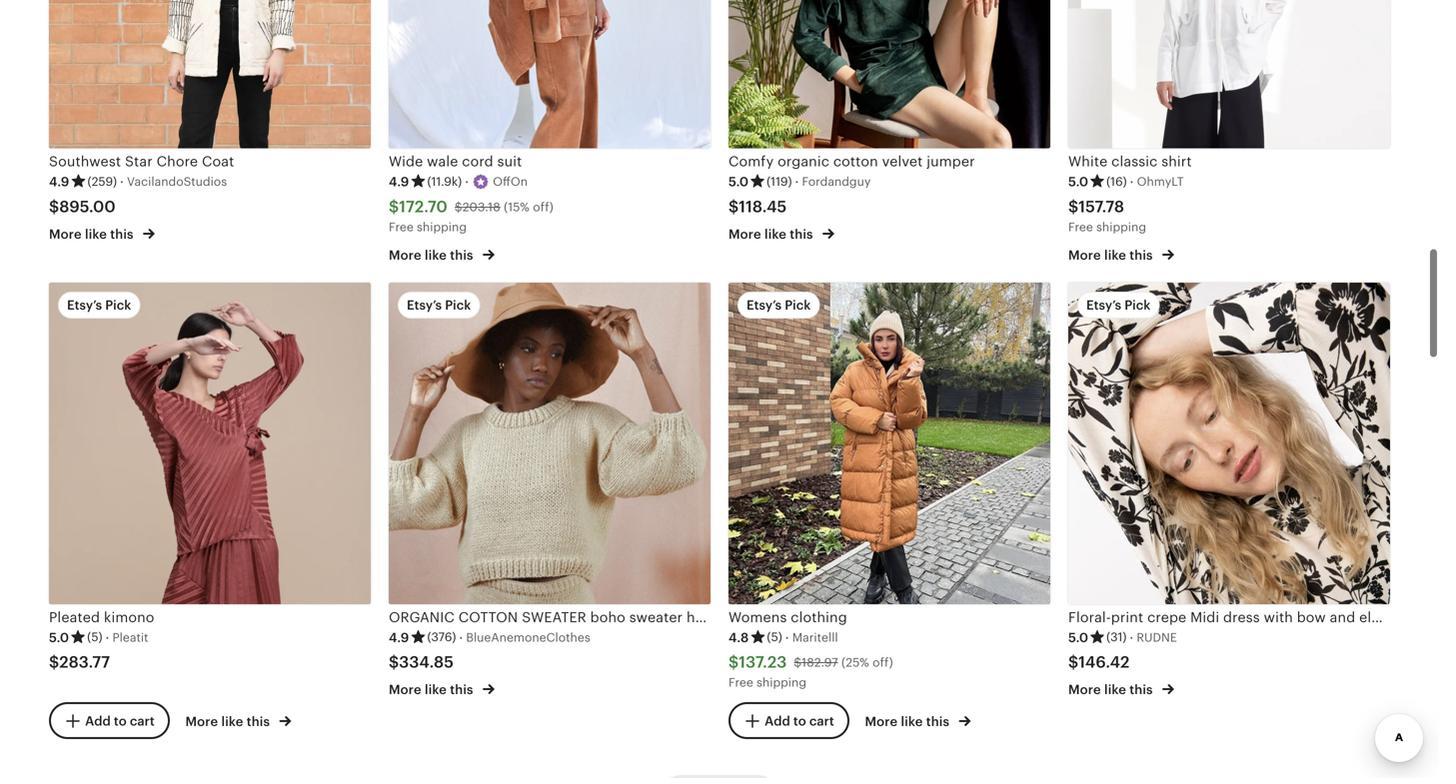 Task type: describe. For each thing, give the bounding box(es) containing it.
$ for $ 334.85
[[389, 654, 399, 672]]

4.9 for 334.85
[[389, 631, 409, 646]]

white classic shirt
[[1069, 154, 1193, 170]]

shipping for 172.70
[[417, 220, 467, 234]]

crepe
[[1148, 610, 1187, 626]]

3 etsy's from the left
[[747, 298, 782, 313]]

etsy's for $ 283.77
[[67, 298, 102, 313]]

more like this for (259)
[[49, 227, 137, 242]]

157.78
[[1079, 198, 1125, 216]]

southwest star chore coat
[[49, 154, 234, 170]]

this for (11.9k)
[[450, 248, 474, 263]]

to for kimono
[[114, 714, 127, 729]]

jumper
[[927, 154, 976, 170]]

$ 118.45
[[729, 198, 787, 216]]

(119)
[[767, 175, 792, 188]]

5.0 for 146.42
[[1069, 631, 1089, 646]]

free for 172.70
[[389, 220, 414, 234]]

wale
[[427, 154, 458, 170]]

add to cart for kimono
[[85, 714, 155, 729]]

add to cart for clothing
[[765, 714, 835, 729]]

floral-print crepe midi dress with bow and elastic waist made of premium italian polyester image
[[1069, 283, 1391, 605]]

more for (11.9k)
[[389, 248, 422, 263]]

like for (16)
[[1105, 248, 1127, 263]]

(376)
[[427, 631, 456, 645]]

· maritelll
[[786, 631, 839, 646]]

(5) for womens
[[767, 631, 783, 645]]

etsy's pick for $ 334.85
[[407, 298, 471, 313]]

182.97
[[802, 657, 839, 670]]

comfy organic cotton velvet jumper
[[729, 154, 976, 170]]

more for (16)
[[1069, 248, 1102, 263]]

more like this link for (11.9k)
[[389, 244, 495, 264]]

wide wale cord suit • offon clothing image
[[389, 0, 711, 149]]

add for pleated
[[85, 714, 111, 729]]

shipping inside "$ 157.78 free shipping"
[[1097, 220, 1147, 234]]

146.42
[[1079, 654, 1130, 672]]

$ for $ 118.45
[[729, 198, 739, 216]]

more like this link for (119)
[[729, 223, 835, 244]]

chore
[[157, 154, 198, 170]]

velvet
[[883, 154, 923, 170]]

with
[[1265, 610, 1294, 626]]

off) for 172.70
[[533, 200, 554, 214]]

more for (31)
[[1069, 683, 1102, 698]]

white classic shirt / white classic blouse / white tunic / formal clothing / plus size blouse / plus size shirt / office clothing / ohmy image
[[1069, 0, 1391, 149]]

· vacilandostudios
[[120, 175, 227, 190]]

334.85
[[399, 654, 454, 672]]

· blueanemoneclothes
[[459, 631, 591, 646]]

add to cart button for clothing
[[729, 703, 850, 740]]

coat
[[202, 154, 234, 170]]

this for (31)
[[1130, 683, 1153, 698]]

· ohmylt
[[1131, 175, 1185, 190]]

womens
[[729, 610, 787, 626]]

print
[[1112, 610, 1144, 626]]

this for (16)
[[1130, 248, 1153, 263]]

$ for $ 137.23 $ 182.97 (25% off) free shipping
[[729, 654, 739, 672]]

comfy organic cotton velvet jumper | handmade oversized pullover | minimalist long sleeve sweater | bottle green blouse | soft velour top image
[[729, 0, 1051, 149]]

(15%
[[504, 200, 530, 214]]

midi
[[1191, 610, 1220, 626]]

like for (119)
[[765, 227, 787, 242]]

kimono
[[104, 610, 155, 626]]

bow
[[1298, 610, 1327, 626]]

172.70
[[399, 198, 448, 216]]

137.23
[[739, 654, 787, 672]]

$ 157.78 free shipping
[[1069, 198, 1147, 234]]

womens clothing, brown jacket for woman, fall outerwear, quilted winter long jacket, fashion cool jacket, stylish autumn clothes image
[[729, 283, 1051, 605]]

cart for pleated kimono
[[130, 714, 155, 729]]

like for (11.9k)
[[425, 248, 447, 263]]

waist
[[1408, 610, 1440, 626]]

pick for $ 283.77
[[105, 298, 131, 313]]

5.0 for 118.45
[[729, 175, 749, 190]]

fordandguy
[[802, 175, 871, 189]]

like for (31)
[[1105, 683, 1127, 698]]

(25%
[[842, 657, 870, 670]]

like for (376)
[[425, 683, 447, 698]]

5.0 for 283.77
[[49, 631, 69, 646]]

southwest star chore coat - ready to ship image
[[49, 0, 371, 149]]

283.77
[[59, 654, 110, 672]]

comfy
[[729, 154, 774, 170]]

star
[[125, 154, 153, 170]]

4.8
[[729, 631, 749, 646]]

3 pick from the left
[[785, 298, 811, 313]]

etsy's for $ 334.85
[[407, 298, 442, 313]]

$ 172.70 $ 203.18 (15% off) free shipping
[[389, 198, 554, 234]]

to for clothing
[[794, 714, 807, 729]]

more for (119)
[[729, 227, 762, 242]]

· for 118.45
[[795, 175, 799, 190]]

cotton
[[834, 154, 879, 170]]

off) for 137.23
[[873, 657, 894, 670]]

white
[[1069, 154, 1108, 170]]

wide wale cord suit
[[389, 154, 522, 170]]

· for 157.78
[[1131, 175, 1134, 190]]

5.0 for 157.78
[[1069, 175, 1089, 190]]

(11.9k)
[[427, 175, 462, 188]]

4.9 down wide
[[389, 175, 409, 190]]



Task type: locate. For each thing, give the bounding box(es) containing it.
$ 334.85
[[389, 654, 454, 672]]

· rudne
[[1130, 631, 1178, 646]]

$ for $ 283.77
[[49, 654, 59, 672]]

3 etsy's pick from the left
[[747, 298, 811, 313]]

4 etsy's pick from the left
[[1087, 298, 1151, 313]]

more like this link for (259)
[[49, 223, 155, 244]]

elastic
[[1360, 610, 1404, 626]]

2 to from the left
[[794, 714, 807, 729]]

etsy's down 118.45
[[747, 298, 782, 313]]

to
[[114, 714, 127, 729], [794, 714, 807, 729]]

pleated kimono
[[49, 610, 155, 626]]

more like this link for (31)
[[1069, 679, 1175, 700]]

add to cart down 283.77
[[85, 714, 155, 729]]

shipping
[[417, 220, 467, 234], [1097, 220, 1147, 234], [757, 676, 807, 690]]

pleated kimono - red brick image
[[49, 283, 371, 605]]

floral-
[[1069, 610, 1112, 626]]

cart down pleatit
[[130, 714, 155, 729]]

· for 146.42
[[1130, 631, 1134, 646]]

$ 283.77
[[49, 654, 110, 672]]

pick for $ 334.85
[[445, 298, 471, 313]]

(16)
[[1107, 175, 1128, 188]]

free inside $ 172.70 $ 203.18 (15% off) free shipping
[[389, 220, 414, 234]]

cart down $ 137.23 $ 182.97 (25% off) free shipping
[[810, 714, 835, 729]]

etsy's pick down $ 172.70 $ 203.18 (15% off) free shipping
[[407, 298, 471, 313]]

free inside "$ 157.78 free shipping"
[[1069, 220, 1094, 234]]

· for 334.85
[[459, 631, 463, 646]]

0 horizontal spatial shipping
[[417, 220, 467, 234]]

more like this for (119)
[[729, 227, 817, 242]]

2 horizontal spatial shipping
[[1097, 220, 1147, 234]]

maritelll
[[793, 631, 839, 645]]

1 add from the left
[[85, 714, 111, 729]]

(31)
[[1107, 631, 1127, 645]]

add down $ 137.23 $ 182.97 (25% off) free shipping
[[765, 714, 791, 729]]

2 pick from the left
[[445, 298, 471, 313]]

free down 157.78
[[1069, 220, 1094, 234]]

1 add to cart button from the left
[[49, 703, 170, 740]]

etsy's down 172.70
[[407, 298, 442, 313]]

1 add to cart from the left
[[85, 714, 155, 729]]

dress
[[1224, 610, 1261, 626]]

118.45
[[739, 198, 787, 216]]

4.9 up the $ 334.85
[[389, 631, 409, 646]]

· right (376)
[[459, 631, 463, 646]]

1 to from the left
[[114, 714, 127, 729]]

0 horizontal spatial off)
[[533, 200, 554, 214]]

more like this link
[[49, 223, 155, 244], [729, 223, 835, 244], [389, 244, 495, 264], [1069, 244, 1175, 264], [389, 679, 495, 700], [1069, 679, 1175, 700], [185, 711, 291, 732], [865, 711, 971, 732]]

shipping for 137.23
[[757, 676, 807, 690]]

etsy's pick down 118.45
[[747, 298, 811, 313]]

like
[[85, 227, 107, 242], [765, 227, 787, 242], [425, 248, 447, 263], [1105, 248, 1127, 263], [425, 683, 447, 698], [1105, 683, 1127, 698], [221, 715, 243, 730], [901, 715, 923, 730]]

free inside $ 137.23 $ 182.97 (25% off) free shipping
[[729, 676, 754, 690]]

$ 895.00
[[49, 198, 116, 216]]

shipping inside $ 172.70 $ 203.18 (15% off) free shipping
[[417, 220, 467, 234]]

add
[[85, 714, 111, 729], [765, 714, 791, 729]]

off) inside $ 137.23 $ 182.97 (25% off) free shipping
[[873, 657, 894, 670]]

(5) down the "womens clothing"
[[767, 631, 783, 645]]

add down 283.77
[[85, 714, 111, 729]]

$ for $ 895.00
[[49, 198, 59, 216]]

add to cart down $ 137.23 $ 182.97 (25% off) free shipping
[[765, 714, 835, 729]]

shipping inside $ 137.23 $ 182.97 (25% off) free shipping
[[757, 676, 807, 690]]

pleatit
[[112, 631, 148, 645]]

this
[[110, 227, 134, 242], [790, 227, 814, 242], [450, 248, 474, 263], [1130, 248, 1153, 263], [450, 683, 474, 698], [1130, 683, 1153, 698], [247, 715, 270, 730], [927, 715, 950, 730]]

offon
[[493, 175, 528, 189]]

this for (119)
[[790, 227, 814, 242]]

· down 'pleated kimono'
[[106, 631, 109, 646]]

southwest
[[49, 154, 121, 170]]

2 cart from the left
[[810, 714, 835, 729]]

add to cart
[[85, 714, 155, 729], [765, 714, 835, 729]]

0 horizontal spatial add
[[85, 714, 111, 729]]

1 horizontal spatial (5)
[[767, 631, 783, 645]]

cart
[[130, 714, 155, 729], [810, 714, 835, 729]]

4.9 for 895.00
[[49, 175, 69, 190]]

· pleatit
[[106, 631, 148, 646]]

and
[[1331, 610, 1356, 626]]

shipping down 172.70
[[417, 220, 467, 234]]

etsy's down '$ 895.00'
[[67, 298, 102, 313]]

etsy's pick
[[67, 298, 131, 313], [407, 298, 471, 313], [747, 298, 811, 313], [1087, 298, 1151, 313]]

1 cart from the left
[[130, 714, 155, 729]]

(5) down 'pleated kimono'
[[87, 631, 103, 645]]

more like this for (16)
[[1069, 248, 1157, 263]]

clothing
[[791, 610, 848, 626]]

· right the (119)
[[795, 175, 799, 190]]

1 (5) from the left
[[87, 631, 103, 645]]

this for (376)
[[450, 683, 474, 698]]

more like this for (11.9k)
[[389, 248, 477, 263]]

organic
[[778, 154, 830, 170]]

5.0 down comfy
[[729, 175, 749, 190]]

0 horizontal spatial free
[[389, 220, 414, 234]]

vacilandostudios
[[127, 175, 227, 189]]

$ for $ 172.70 $ 203.18 (15% off) free shipping
[[389, 198, 399, 216]]

shipping down 137.23
[[757, 676, 807, 690]]

pick for $ 146.42
[[1125, 298, 1151, 313]]

shirt
[[1162, 154, 1193, 170]]

pick
[[105, 298, 131, 313], [445, 298, 471, 313], [785, 298, 811, 313], [1125, 298, 1151, 313]]

1 horizontal spatial add to cart button
[[729, 703, 850, 740]]

5.0
[[729, 175, 749, 190], [1069, 175, 1089, 190], [49, 631, 69, 646], [1069, 631, 1089, 646]]

more for (376)
[[389, 683, 422, 698]]

5.0 down the pleated
[[49, 631, 69, 646]]

add to cart button for kimono
[[49, 703, 170, 740]]

off) right (25%
[[873, 657, 894, 670]]

etsy's pick down "$ 157.78 free shipping"
[[1087, 298, 1151, 313]]

off) inside $ 172.70 $ 203.18 (15% off) free shipping
[[533, 200, 554, 214]]

$ 146.42
[[1069, 654, 1130, 672]]

0 horizontal spatial add to cart button
[[49, 703, 170, 740]]

1 vertical spatial off)
[[873, 657, 894, 670]]

to down · pleatit
[[114, 714, 127, 729]]

cart for womens clothing
[[810, 714, 835, 729]]

· right (31) on the bottom
[[1130, 631, 1134, 646]]

more like this link for (16)
[[1069, 244, 1175, 264]]

2 horizontal spatial free
[[1069, 220, 1094, 234]]

(5) for pleated
[[87, 631, 103, 645]]

suit
[[498, 154, 522, 170]]

4 etsy's from the left
[[1087, 298, 1122, 313]]

1 horizontal spatial shipping
[[757, 676, 807, 690]]

1 horizontal spatial to
[[794, 714, 807, 729]]

4.9
[[49, 175, 69, 190], [389, 175, 409, 190], [389, 631, 409, 646]]

more for (259)
[[49, 227, 82, 242]]

2 add to cart from the left
[[765, 714, 835, 729]]

2 (5) from the left
[[767, 631, 783, 645]]

blueanemoneclothes
[[466, 631, 591, 645]]

add to cart button
[[49, 703, 170, 740], [729, 703, 850, 740]]

etsy's pick for $ 283.77
[[67, 298, 131, 313]]

to down $ 137.23 $ 182.97 (25% off) free shipping
[[794, 714, 807, 729]]

· for 895.00
[[120, 175, 124, 190]]

more like this
[[49, 227, 137, 242], [729, 227, 817, 242], [389, 248, 477, 263], [1069, 248, 1157, 263], [389, 683, 477, 698], [1069, 683, 1157, 698], [185, 715, 273, 730], [865, 715, 953, 730]]

(259)
[[87, 175, 117, 188]]

·
[[120, 175, 124, 190], [465, 175, 469, 190], [795, 175, 799, 190], [1131, 175, 1134, 190], [106, 631, 109, 646], [459, 631, 463, 646], [786, 631, 790, 646], [1130, 631, 1134, 646]]

wide
[[389, 154, 423, 170]]

free
[[389, 220, 414, 234], [1069, 220, 1094, 234], [729, 676, 754, 690]]

1 pick from the left
[[105, 298, 131, 313]]

cord
[[462, 154, 494, 170]]

pleated
[[49, 610, 100, 626]]

rudne
[[1137, 631, 1178, 645]]

floral-print crepe midi dress with bow and elastic waist
[[1069, 610, 1440, 626]]

· right (259)
[[120, 175, 124, 190]]

1 etsy's from the left
[[67, 298, 102, 313]]

more like this for (31)
[[1069, 683, 1157, 698]]

1 etsy's pick from the left
[[67, 298, 131, 313]]

2 etsy's from the left
[[407, 298, 442, 313]]

etsy's
[[67, 298, 102, 313], [407, 298, 442, 313], [747, 298, 782, 313], [1087, 298, 1122, 313]]

add for womens
[[765, 714, 791, 729]]

ohmylt
[[1137, 175, 1185, 189]]

add to cart button down 283.77
[[49, 703, 170, 740]]

0 horizontal spatial (5)
[[87, 631, 103, 645]]

this for (259)
[[110, 227, 134, 242]]

more like this for (376)
[[389, 683, 477, 698]]

womens clothing
[[729, 610, 848, 626]]

classic
[[1112, 154, 1158, 170]]

5.0 down white
[[1069, 175, 1089, 190]]

0 horizontal spatial cart
[[130, 714, 155, 729]]

4.9 down the southwest
[[49, 175, 69, 190]]

2 add to cart button from the left
[[729, 703, 850, 740]]

$ 137.23 $ 182.97 (25% off) free shipping
[[729, 654, 894, 690]]

· for 283.77
[[106, 631, 109, 646]]

more like this link for (376)
[[389, 679, 495, 700]]

0 horizontal spatial to
[[114, 714, 127, 729]]

add to cart button down $ 137.23 $ 182.97 (25% off) free shipping
[[729, 703, 850, 740]]

shipping down 157.78
[[1097, 220, 1147, 234]]

$ for $ 146.42
[[1069, 654, 1079, 672]]

etsy's for $ 146.42
[[1087, 298, 1122, 313]]

· fordandguy
[[795, 175, 871, 190]]

2 etsy's pick from the left
[[407, 298, 471, 313]]

5.0 down floral-
[[1069, 631, 1089, 646]]

1 horizontal spatial cart
[[810, 714, 835, 729]]

· right the (11.9k)
[[465, 175, 469, 190]]

free down 137.23
[[729, 676, 754, 690]]

free down 172.70
[[389, 220, 414, 234]]

0 vertical spatial off)
[[533, 200, 554, 214]]

$
[[49, 198, 59, 216], [389, 198, 399, 216], [729, 198, 739, 216], [1069, 198, 1079, 216], [455, 200, 463, 214], [49, 654, 59, 672], [389, 654, 399, 672], [729, 654, 739, 672], [1069, 654, 1079, 672], [794, 657, 802, 670]]

off) right (15%
[[533, 200, 554, 214]]

1 horizontal spatial off)
[[873, 657, 894, 670]]

etsy's down "$ 157.78 free shipping"
[[1087, 298, 1122, 313]]

free for 137.23
[[729, 676, 754, 690]]

1 horizontal spatial free
[[729, 676, 754, 690]]

4 pick from the left
[[1125, 298, 1151, 313]]

$ for $ 157.78 free shipping
[[1069, 198, 1079, 216]]

1 horizontal spatial add to cart
[[765, 714, 835, 729]]

like for (259)
[[85, 227, 107, 242]]

895.00
[[59, 198, 116, 216]]

· down the "womens clothing"
[[786, 631, 790, 646]]

0 horizontal spatial add to cart
[[85, 714, 155, 729]]

· right (16)
[[1131, 175, 1134, 190]]

2 add from the left
[[765, 714, 791, 729]]

etsy's pick for $ 146.42
[[1087, 298, 1151, 313]]

more
[[49, 227, 82, 242], [729, 227, 762, 242], [389, 248, 422, 263], [1069, 248, 1102, 263], [389, 683, 422, 698], [1069, 683, 1102, 698], [185, 715, 218, 730], [865, 715, 898, 730]]

etsy's pick down 895.00
[[67, 298, 131, 313]]

organic cotton sweater boho sweater hand knitted chunky sweater handmade knitwear gots organic cotton sweater blue anemone image
[[389, 283, 711, 605]]

off)
[[533, 200, 554, 214], [873, 657, 894, 670]]

(5)
[[87, 631, 103, 645], [767, 631, 783, 645]]

$ inside "$ 157.78 free shipping"
[[1069, 198, 1079, 216]]

1 horizontal spatial add
[[765, 714, 791, 729]]

203.18
[[463, 200, 501, 214]]



Task type: vqa. For each thing, say whether or not it's contained in the screenshot.
for
no



